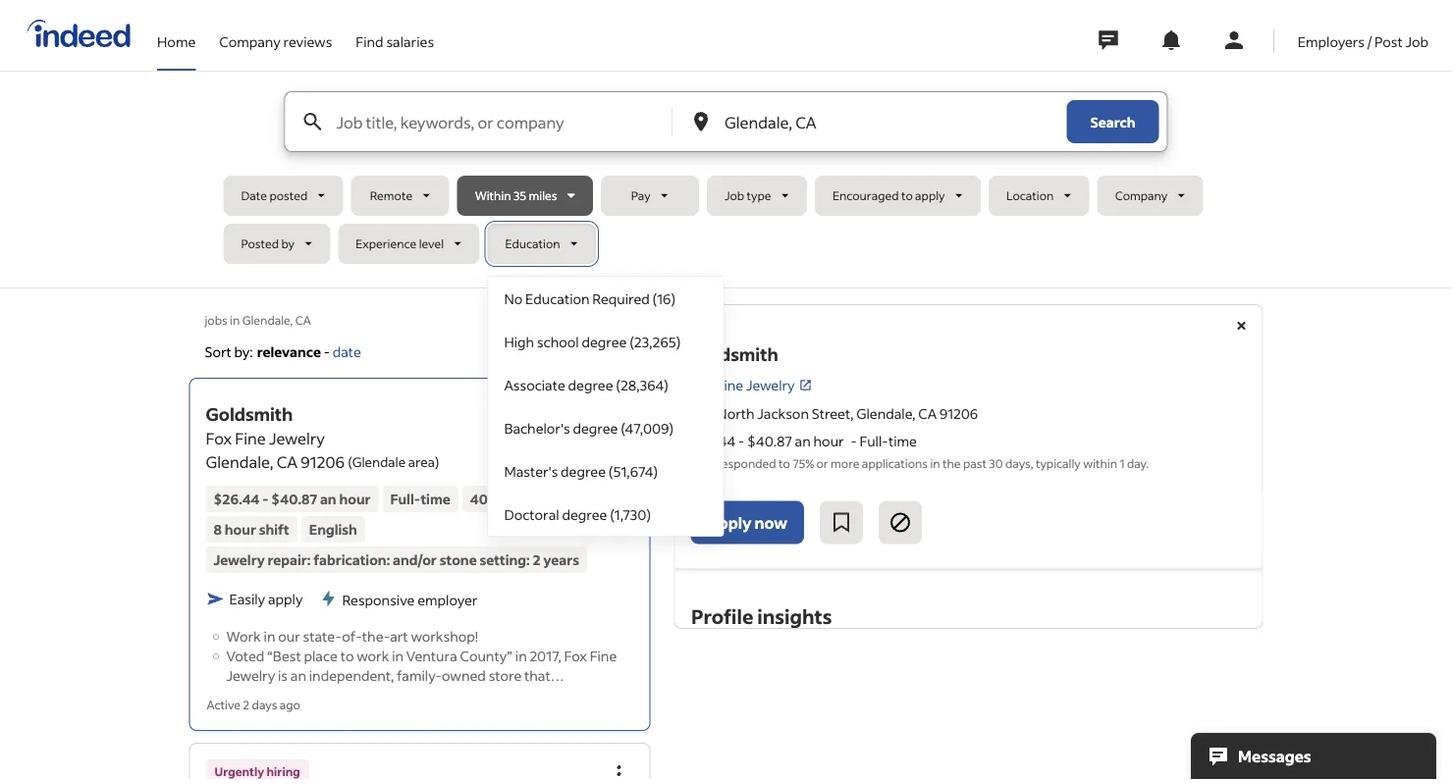 Task type: vqa. For each thing, say whether or not it's contained in the screenshot.
2nd helpful?
no



Task type: locate. For each thing, give the bounding box(es) containing it.
91206 inside goldsmith fox fine jewelry glendale, ca 91206 ( glendale area )
[[301, 452, 345, 472]]

0 horizontal spatial fine
[[235, 429, 266, 449]]

- up shift
[[263, 490, 269, 508]]

"best
[[267, 647, 301, 665]]

1 vertical spatial hour
[[339, 490, 371, 508]]

ventura
[[406, 647, 457, 665]]

relevance
[[257, 343, 321, 360]]

0 vertical spatial apply
[[915, 188, 945, 203]]

fine
[[717, 377, 744, 394], [235, 429, 266, 449], [590, 647, 617, 665]]

education down within 35 miles dropdown button
[[505, 236, 560, 251]]

full- down area
[[390, 490, 421, 508]]

0 horizontal spatial fox
[[206, 429, 232, 449]]

glendale, up 'sort by: relevance - date'
[[242, 312, 293, 328]]

2 horizontal spatial to
[[902, 188, 913, 203]]

apply now
[[708, 513, 788, 533]]

glendale, inside goldsmith fox fine jewelry glendale, ca 91206 ( glendale area )
[[206, 452, 273, 472]]

company left "reviews"
[[219, 32, 281, 50]]

0 horizontal spatial apply
[[268, 591, 303, 608]]

menu containing no education required (16)
[[488, 276, 724, 537]]

in up by:
[[230, 312, 240, 328]]

full-
[[860, 433, 889, 450], [390, 490, 421, 508]]

1 vertical spatial job
[[725, 188, 745, 203]]

0 horizontal spatial $40.87
[[271, 490, 317, 508]]

2 horizontal spatial fox
[[691, 377, 714, 394]]

hour inside $26.44 - $40.87 an hour - full-time responded to 75% or more applications in the past 30 days, typically within 1 day.
[[814, 433, 844, 450]]

an up 75%
[[795, 433, 811, 450]]

1 vertical spatial education
[[526, 290, 590, 307]]

1 horizontal spatial fox
[[564, 647, 587, 665]]

degree for (1,730)
[[562, 506, 607, 523]]

within
[[1084, 456, 1118, 471]]

$26.44
[[691, 433, 736, 450], [214, 490, 260, 508]]

0 horizontal spatial full-
[[390, 490, 421, 508]]

fine inside fox fine jewelry link
[[717, 377, 744, 394]]

0 vertical spatial 2
[[533, 551, 541, 569]]

$40.87
[[747, 433, 792, 450], [271, 490, 317, 508]]

0 horizontal spatial an
[[291, 667, 306, 684]]

county"
[[460, 647, 513, 665]]

time down )
[[421, 490, 451, 508]]

posted
[[270, 188, 308, 203]]

0 vertical spatial goldsmith
[[691, 343, 779, 366]]

company down search button
[[1115, 188, 1168, 203]]

- up the responded at the bottom of page
[[739, 433, 745, 450]]

experience level button
[[338, 224, 480, 264]]

location button
[[989, 176, 1090, 216]]

an right "is"
[[291, 667, 306, 684]]

1 horizontal spatial $40.87
[[747, 433, 792, 450]]

0 vertical spatial ca
[[295, 312, 311, 328]]

apply now button
[[691, 502, 804, 545]]

(23,265)
[[630, 333, 681, 351]]

degree inside doctoral degree (1,730) link
[[562, 506, 607, 523]]

education up the school
[[526, 290, 590, 307]]

associate degree (28,364) link
[[489, 363, 723, 407]]

ca up $26.44 - $40.87 an hour - full-time responded to 75% or more applications in the past 30 days, typically within 1 day.
[[919, 405, 937, 423]]

0 vertical spatial company
[[219, 32, 281, 50]]

to right encouraged
[[902, 188, 913, 203]]

1 horizontal spatial time
[[889, 433, 917, 450]]

not interested image
[[889, 511, 912, 535]]

within
[[475, 188, 511, 203]]

state-
[[303, 627, 342, 645]]

$26.44 up 8 hour shift
[[214, 490, 260, 508]]

1 horizontal spatial to
[[779, 456, 790, 471]]

2 left days
[[243, 698, 250, 713]]

hour down (
[[339, 490, 371, 508]]

0 vertical spatial hour
[[814, 433, 844, 450]]

easily apply
[[229, 591, 303, 608]]

1 vertical spatial time
[[421, 490, 451, 508]]

2 vertical spatial ca
[[277, 452, 298, 472]]

1 vertical spatial 91206
[[301, 452, 345, 472]]

in left the
[[931, 456, 941, 471]]

goldsmith
[[691, 343, 779, 366], [206, 403, 293, 426]]

an inside $26.44 - $40.87 an hour - full-time responded to 75% or more applications in the past 30 days, typically within 1 day.
[[795, 433, 811, 450]]

$26.44 for $26.44 - $40.87 an hour - full-time responded to 75% or more applications in the past 30 days, typically within 1 day.
[[691, 433, 736, 450]]

work
[[357, 647, 389, 665]]

0 horizontal spatial company
[[219, 32, 281, 50]]

1 horizontal spatial fine
[[590, 647, 617, 665]]

1 horizontal spatial hour
[[339, 490, 371, 508]]

home
[[157, 32, 196, 50]]

in left the 2017,
[[515, 647, 527, 665]]

time up applications
[[889, 433, 917, 450]]

1 vertical spatial goldsmith
[[206, 403, 293, 426]]

$40.87 down jackson
[[747, 433, 792, 450]]

goldsmith inside goldsmith fox fine jewelry glendale, ca 91206 ( glendale area )
[[206, 403, 293, 426]]

1 vertical spatial $40.87
[[271, 490, 317, 508]]

91206 left (
[[301, 452, 345, 472]]

2 vertical spatial hour
[[225, 521, 256, 539]]

glendale, down goldsmith button
[[206, 452, 273, 472]]

ca up '$26.44 - $40.87 an hour' on the bottom left
[[277, 452, 298, 472]]

area
[[408, 454, 435, 471]]

degree for (28,364)
[[568, 376, 613, 394]]

goldsmith button
[[206, 403, 293, 426]]

88,726
[[554, 345, 590, 360]]

jobs left help icon
[[593, 345, 615, 360]]

$26.44 inside $26.44 - $40.87 an hour - full-time responded to 75% or more applications in the past 30 days, typically within 1 day.
[[691, 433, 736, 450]]

1 vertical spatial to
[[779, 456, 790, 471]]

degree for (47,009)
[[573, 419, 618, 437]]

encouraged to apply button
[[815, 176, 981, 216]]

ca up relevance
[[295, 312, 311, 328]]

fox inside work in our state-of-the-art workshop! voted "best place to work in ventura county" in 2017, fox fine jewelry is an independent, family-owned store that…
[[564, 647, 587, 665]]

no education required (16) link
[[489, 277, 723, 320]]

that…
[[525, 667, 564, 684]]

1 vertical spatial an
[[320, 490, 337, 508]]

jewelry repair: fabrication: and/or stone setting: 2 years
[[214, 551, 580, 569]]

91206
[[940, 405, 978, 423], [301, 452, 345, 472]]

work in our state-of-the-art workshop! voted "best place to work in ventura county" in 2017, fox fine jewelry is an independent, family-owned store that…
[[226, 627, 617, 684]]

1 vertical spatial ca
[[919, 405, 937, 423]]

jackson
[[758, 405, 809, 423]]

91206 up the
[[940, 405, 978, 423]]

sort
[[205, 343, 232, 360]]

an
[[795, 433, 811, 450], [320, 490, 337, 508], [291, 667, 306, 684]]

location
[[1007, 188, 1054, 203]]

ca for goldsmith
[[277, 452, 298, 472]]

1 horizontal spatial $26.44
[[691, 433, 736, 450]]

years
[[544, 551, 580, 569]]

1 vertical spatial 2
[[243, 698, 250, 713]]

hiring
[[267, 764, 300, 779]]

high school degree (23,265) link
[[489, 320, 723, 363]]

job right 'post'
[[1406, 32, 1429, 50]]

to inside popup button
[[902, 188, 913, 203]]

bachelor's degree (47,009)
[[504, 419, 674, 437]]

employer
[[418, 591, 478, 609]]

apply
[[708, 513, 752, 533]]

an up english
[[320, 490, 337, 508]]

- left date link
[[324, 343, 330, 360]]

store
[[489, 667, 522, 684]]

pay button
[[601, 176, 699, 216]]

apply right encouraged
[[915, 188, 945, 203]]

(1,730)
[[610, 506, 651, 523]]

goldsmith for goldsmith fox fine jewelry glendale, ca 91206 ( glendale area )
[[206, 403, 293, 426]]

apply up the 'our'
[[268, 591, 303, 608]]

1 horizontal spatial an
[[320, 490, 337, 508]]

jewelry down 8 hour shift
[[214, 551, 265, 569]]

1 horizontal spatial goldsmith
[[691, 343, 779, 366]]

1 vertical spatial fine
[[235, 429, 266, 449]]

2 vertical spatial an
[[291, 667, 306, 684]]

jewelry down voted on the bottom of page
[[226, 667, 275, 684]]

messages unread count 0 image
[[1096, 21, 1121, 60]]

0 vertical spatial 91206
[[940, 405, 978, 423]]

2 horizontal spatial an
[[795, 433, 811, 450]]

within 35 miles button
[[457, 176, 593, 216]]

(16)
[[653, 290, 676, 307]]

2 vertical spatial fox
[[564, 647, 587, 665]]

fox fine jewelry link
[[691, 375, 813, 396]]

hour up or
[[814, 433, 844, 450]]

0 horizontal spatial time
[[421, 490, 451, 508]]

2 horizontal spatial hour
[[814, 433, 844, 450]]

ca inside goldsmith fox fine jewelry glendale, ca 91206 ( glendale area )
[[277, 452, 298, 472]]

menu
[[488, 276, 724, 537]]

employers / post job link
[[1298, 0, 1429, 67]]

find salaries
[[356, 32, 434, 50]]

now
[[755, 513, 788, 533]]

-
[[324, 343, 330, 360], [739, 433, 745, 450], [851, 433, 857, 450], [263, 490, 269, 508]]

owned
[[442, 667, 486, 684]]

0 horizontal spatial job
[[725, 188, 745, 203]]

1 vertical spatial fox
[[206, 429, 232, 449]]

0 vertical spatial jobs
[[205, 312, 228, 328]]

to left 75%
[[779, 456, 790, 471]]

fine down goldsmith button
[[235, 429, 266, 449]]

glendale,
[[242, 312, 293, 328], [857, 405, 916, 423], [206, 452, 273, 472]]

help icon image
[[619, 345, 635, 360]]

0 vertical spatial time
[[889, 433, 917, 450]]

fox down goldsmith button
[[206, 429, 232, 449]]

jobs
[[205, 312, 228, 328], [593, 345, 615, 360]]

0 horizontal spatial $26.44
[[214, 490, 260, 508]]

1 vertical spatial company
[[1115, 188, 1168, 203]]

1 vertical spatial glendale,
[[857, 405, 916, 423]]

0 vertical spatial glendale,
[[242, 312, 293, 328]]

posted by
[[241, 236, 295, 251]]

degree inside bachelor's degree (47,009) link
[[573, 419, 618, 437]]

degree for (51,674)
[[561, 463, 606, 480]]

company for company
[[1115, 188, 1168, 203]]

fox right the 2017,
[[564, 647, 587, 665]]

experience
[[356, 236, 417, 251]]

0 vertical spatial full-
[[860, 433, 889, 450]]

1 horizontal spatial 91206
[[940, 405, 978, 423]]

menu inside search box
[[488, 276, 724, 537]]

master's
[[504, 463, 558, 480]]

30
[[989, 456, 1003, 471]]

glendale, up applications
[[857, 405, 916, 423]]

company
[[219, 32, 281, 50], [1115, 188, 1168, 203]]

no
[[504, 290, 523, 307]]

remote button
[[351, 176, 449, 216]]

job inside popup button
[[725, 188, 745, 203]]

setting:
[[480, 551, 530, 569]]

an for $26.44 - $40.87 an hour
[[320, 490, 337, 508]]

full- up applications
[[860, 433, 889, 450]]

week
[[557, 490, 592, 508]]

0 vertical spatial $26.44
[[691, 433, 736, 450]]

account image
[[1223, 28, 1246, 52]]

fine inside work in our state-of-the-art workshop! voted "best place to work in ventura county" in 2017, fox fine jewelry is an independent, family-owned store that…
[[590, 647, 617, 665]]

an for $26.44 - $40.87 an hour - full-time responded to 75% or more applications in the past 30 days, typically within 1 day.
[[795, 433, 811, 450]]

1 horizontal spatial 2
[[533, 551, 541, 569]]

2 vertical spatial fine
[[590, 647, 617, 665]]

hour for $26.44 - $40.87 an hour
[[339, 490, 371, 508]]

fine right the 2017,
[[590, 647, 617, 665]]

0 horizontal spatial 91206
[[301, 452, 345, 472]]

1 vertical spatial apply
[[268, 591, 303, 608]]

education inside "education" popup button
[[505, 236, 560, 251]]

1 horizontal spatial job
[[1406, 32, 1429, 50]]

1 horizontal spatial jobs
[[593, 345, 615, 360]]

fox up 303
[[691, 377, 714, 394]]

$40.87 inside $26.44 - $40.87 an hour - full-time responded to 75% or more applications in the past 30 days, typically within 1 day.
[[747, 433, 792, 450]]

1 horizontal spatial apply
[[915, 188, 945, 203]]

8 hour shift
[[214, 521, 290, 539]]

fine inside goldsmith fox fine jewelry glendale, ca 91206 ( glendale area )
[[235, 429, 266, 449]]

insights
[[757, 604, 832, 629]]

0 horizontal spatial goldsmith
[[206, 403, 293, 426]]

0 vertical spatial fine
[[717, 377, 744, 394]]

1 horizontal spatial company
[[1115, 188, 1168, 203]]

jewelry up jackson
[[746, 377, 795, 394]]

job left 'type'
[[725, 188, 745, 203]]

and/or
[[393, 551, 437, 569]]

1 vertical spatial jobs
[[593, 345, 615, 360]]

1 horizontal spatial full-
[[860, 433, 889, 450]]

2 left years
[[533, 551, 541, 569]]

0 vertical spatial $40.87
[[747, 433, 792, 450]]

0 vertical spatial education
[[505, 236, 560, 251]]

english
[[309, 521, 357, 539]]

0 vertical spatial fox
[[691, 377, 714, 394]]

date posted
[[241, 188, 308, 203]]

goldsmith down by:
[[206, 403, 293, 426]]

street,
[[812, 405, 854, 423]]

0 horizontal spatial jobs
[[205, 312, 228, 328]]

experience level
[[356, 236, 444, 251]]

1 vertical spatial $26.44
[[214, 490, 260, 508]]

2 vertical spatial to
[[340, 647, 354, 665]]

education inside no education required (16) link
[[526, 290, 590, 307]]

degree inside master's degree (51,674) 'link'
[[561, 463, 606, 480]]

degree inside 'associate degree (28,364)' link
[[568, 376, 613, 394]]

close job details image
[[1230, 314, 1254, 338]]

goldsmith up fox fine jewelry
[[691, 343, 779, 366]]

company inside dropdown button
[[1115, 188, 1168, 203]]

in left the 'our'
[[264, 627, 275, 645]]

2 vertical spatial glendale,
[[206, 452, 273, 472]]

0 horizontal spatial to
[[340, 647, 354, 665]]

doctoral degree (1,730)
[[504, 506, 651, 523]]

$26.44 down 303
[[691, 433, 736, 450]]

hour right 8
[[225, 521, 256, 539]]

2 horizontal spatial fine
[[717, 377, 744, 394]]

0 horizontal spatial 2
[[243, 698, 250, 713]]

jobs up sort
[[205, 312, 228, 328]]

88,726 jobs
[[554, 345, 615, 360]]

- up more
[[851, 433, 857, 450]]

family-
[[397, 667, 442, 684]]

91206 for 303
[[940, 405, 978, 423]]

art
[[390, 627, 408, 645]]

jewelry down goldsmith button
[[269, 429, 325, 449]]

fine up north
[[717, 377, 744, 394]]

$40.87 up shift
[[271, 490, 317, 508]]

0 vertical spatial to
[[902, 188, 913, 203]]

None search field
[[223, 91, 1229, 537]]

responsive
[[342, 591, 415, 609]]

company reviews link
[[219, 0, 332, 67]]

active 2 days ago
[[207, 698, 300, 713]]

apply
[[915, 188, 945, 203], [268, 591, 303, 608]]

bachelor's
[[504, 419, 570, 437]]

to inside work in our state-of-the-art workshop! voted "best place to work in ventura county" in 2017, fox fine jewelry is an independent, family-owned store that…
[[340, 647, 354, 665]]

0 vertical spatial job
[[1406, 32, 1429, 50]]

to up independent,
[[340, 647, 354, 665]]

0 vertical spatial an
[[795, 433, 811, 450]]



Task type: describe. For each thing, give the bounding box(es) containing it.
Edit location text field
[[721, 92, 1028, 151]]

school
[[537, 333, 579, 351]]

glendale, for 303
[[857, 405, 916, 423]]

company button
[[1098, 176, 1204, 216]]

repair:
[[268, 551, 311, 569]]

job type
[[725, 188, 771, 203]]

search: Job title, keywords, or company text field
[[332, 92, 671, 151]]

remote
[[370, 188, 413, 203]]

goldsmith group
[[598, 388, 641, 431]]

ago
[[280, 698, 300, 713]]

303
[[691, 405, 715, 423]]

level
[[419, 236, 444, 251]]

work
[[226, 627, 261, 645]]

degree inside 'high school degree (23,265)' link
[[582, 333, 627, 351]]

reviews
[[283, 32, 332, 50]]

75%
[[793, 456, 814, 471]]

an inside work in our state-of-the-art workshop! voted "best place to work in ventura county" in 2017, fox fine jewelry is an independent, family-owned store that…
[[291, 667, 306, 684]]

voted
[[226, 647, 264, 665]]

$40.87 for $26.44 - $40.87 an hour
[[271, 490, 317, 508]]

search
[[1091, 113, 1136, 131]]

ca for 303
[[919, 405, 937, 423]]

in inside $26.44 - $40.87 an hour - full-time responded to 75% or more applications in the past 30 days, typically within 1 day.
[[931, 456, 941, 471]]

more
[[831, 456, 860, 471]]

miles
[[529, 188, 557, 203]]

1
[[1120, 456, 1125, 471]]

91206 for goldsmith
[[301, 452, 345, 472]]

within 35 miles
[[475, 188, 557, 203]]

post
[[1375, 32, 1403, 50]]

is
[[278, 667, 288, 684]]

master's degree (51,674) link
[[489, 450, 723, 493]]

jobs in glendale, ca
[[205, 312, 311, 328]]

)
[[435, 454, 439, 471]]

the
[[943, 456, 961, 471]]

full-time
[[390, 490, 451, 508]]

(
[[348, 454, 352, 471]]

time inside $26.44 - $40.87 an hour - full-time responded to 75% or more applications in the past 30 days, typically within 1 day.
[[889, 433, 917, 450]]

education button
[[488, 224, 596, 264]]

associate degree (28,364)
[[504, 376, 669, 394]]

to inside $26.44 - $40.87 an hour - full-time responded to 75% or more applications in the past 30 days, typically within 1 day.
[[779, 456, 790, 471]]

40
[[470, 490, 488, 508]]

north
[[717, 405, 755, 423]]

(47,009)
[[621, 419, 674, 437]]

day.
[[1127, 456, 1149, 471]]

encouraged to apply
[[833, 188, 945, 203]]

date link
[[333, 343, 361, 360]]

profile
[[691, 604, 753, 629]]

$26.44 for $26.44 - $40.87 an hour
[[214, 490, 260, 508]]

$40.87 for $26.44 - $40.87 an hour - full-time responded to 75% or more applications in the past 30 days, typically within 1 day.
[[747, 433, 792, 450]]

date
[[241, 188, 267, 203]]

2017,
[[530, 647, 562, 665]]

goldsmith for goldsmith
[[691, 343, 779, 366]]

date posted button
[[223, 176, 343, 216]]

of-
[[342, 627, 362, 645]]

shift
[[259, 521, 290, 539]]

1 vertical spatial full-
[[390, 490, 421, 508]]

stone
[[440, 551, 477, 569]]

8
[[214, 521, 222, 539]]

none search field containing search
[[223, 91, 1229, 537]]

sort by: relevance - date
[[205, 343, 361, 360]]

hour for $26.44 - $40.87 an hour - full-time responded to 75% or more applications in the past 30 days, typically within 1 day.
[[814, 433, 844, 450]]

applications
[[862, 456, 928, 471]]

fox inside goldsmith fox fine jewelry glendale, ca 91206 ( glendale area )
[[206, 429, 232, 449]]

by:
[[234, 343, 253, 360]]

glendale
[[352, 454, 406, 471]]

jewelry inside work in our state-of-the-art workshop! voted "best place to work in ventura county" in 2017, fox fine jewelry is an independent, family-owned store that…
[[226, 667, 275, 684]]

past
[[963, 456, 987, 471]]

$26.44 - $40.87 an hour
[[214, 490, 371, 508]]

0 horizontal spatial hour
[[225, 521, 256, 539]]

date
[[333, 343, 361, 360]]

glendale, for goldsmith
[[206, 452, 273, 472]]

urgently
[[215, 764, 264, 779]]

company for company reviews
[[219, 32, 281, 50]]

responsive employer
[[342, 591, 478, 609]]

(28,364)
[[616, 376, 669, 394]]

our
[[278, 627, 300, 645]]

posted by button
[[223, 224, 330, 264]]

fox inside fox fine jewelry link
[[691, 377, 714, 394]]

(51,674)
[[609, 463, 658, 480]]

responded
[[715, 456, 776, 471]]

high
[[504, 333, 534, 351]]

save this job image
[[830, 511, 853, 535]]

employers
[[1298, 32, 1365, 50]]

notifications unread count 0 image
[[1160, 28, 1183, 52]]

job actions menu is collapsed image
[[607, 763, 631, 781]]

in down art
[[392, 647, 404, 665]]

jewelry inside goldsmith fox fine jewelry glendale, ca 91206 ( glendale area )
[[269, 429, 325, 449]]

employers / post job
[[1298, 32, 1429, 50]]

full- inside $26.44 - $40.87 an hour - full-time responded to 75% or more applications in the past 30 days, typically within 1 day.
[[860, 433, 889, 450]]

typically
[[1036, 456, 1081, 471]]

40 hours per week
[[470, 490, 592, 508]]

profile insights
[[691, 604, 832, 629]]

pay
[[631, 188, 651, 203]]

salaries
[[386, 32, 434, 50]]

place
[[304, 647, 338, 665]]

find salaries link
[[356, 0, 434, 67]]

associate
[[504, 376, 566, 394]]

jewelry inside fox fine jewelry link
[[746, 377, 795, 394]]

apply inside popup button
[[915, 188, 945, 203]]

by
[[281, 236, 295, 251]]

urgently hiring
[[215, 764, 300, 779]]



